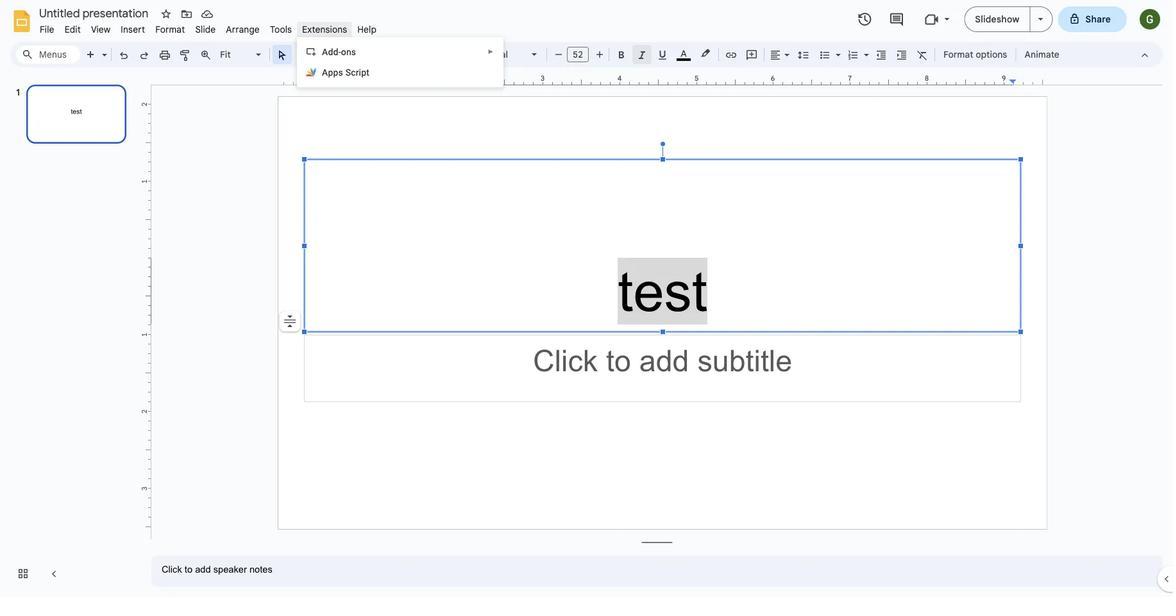 Task type: locate. For each thing, give the bounding box(es) containing it.
slide menu item
[[190, 22, 221, 37]]

menu bar
[[35, 17, 382, 38]]

menu bar inside menu bar banner
[[35, 17, 382, 38]]

a dd-ons
[[322, 47, 356, 57]]

Zoom field
[[216, 46, 267, 64]]

Zoom text field
[[218, 46, 254, 64]]

Star checkbox
[[157, 5, 175, 23]]

format options button
[[938, 45, 1013, 64]]

0 vertical spatial format
[[155, 24, 185, 35]]

arial
[[489, 49, 508, 60]]

view
[[91, 24, 111, 35]]

tools
[[270, 24, 292, 35]]

bulleted list menu image
[[833, 46, 841, 51]]

format down star option
[[155, 24, 185, 35]]

slideshow button
[[965, 6, 1031, 32]]

format inside button
[[944, 49, 974, 60]]

format for format
[[155, 24, 185, 35]]

share
[[1086, 13, 1111, 25]]

edit menu item
[[59, 22, 86, 37]]

application
[[0, 0, 1173, 597]]

menu bar containing file
[[35, 17, 382, 38]]

help
[[358, 24, 377, 35]]

add-ons a element
[[322, 47, 360, 57]]

insert menu item
[[116, 22, 150, 37]]

format inside menu item
[[155, 24, 185, 35]]

1 vertical spatial format
[[944, 49, 974, 60]]

option
[[280, 311, 300, 332]]

animate
[[1025, 49, 1060, 60]]

1 horizontal spatial format
[[944, 49, 974, 60]]

Menus field
[[16, 46, 80, 64]]

file menu item
[[35, 22, 59, 37]]

edit
[[65, 24, 81, 35]]

menu containing a
[[297, 37, 504, 87]]

format left the options
[[944, 49, 974, 60]]

menu
[[297, 37, 504, 87]]

insert
[[121, 24, 145, 35]]

right margin image
[[1010, 75, 1047, 85]]

apps script
[[322, 67, 370, 78]]

extensions menu item
[[297, 22, 352, 37]]

shrink text on overflow image
[[281, 312, 299, 330]]

format menu item
[[150, 22, 190, 37]]

navigation
[[0, 72, 141, 597]]

file
[[40, 24, 54, 35]]

format
[[155, 24, 185, 35], [944, 49, 974, 60]]

view menu item
[[86, 22, 116, 37]]

0 horizontal spatial format
[[155, 24, 185, 35]]

application containing slideshow
[[0, 0, 1173, 597]]



Task type: describe. For each thing, give the bounding box(es) containing it.
apps script e element
[[322, 67, 373, 78]]

ons
[[341, 47, 356, 57]]

animate button
[[1019, 45, 1066, 64]]

share button
[[1058, 6, 1127, 32]]

options
[[976, 49, 1008, 60]]

left margin image
[[279, 75, 316, 85]]

dd-
[[328, 47, 341, 57]]

arrange menu item
[[221, 22, 265, 37]]

new slide with layout image
[[99, 46, 107, 51]]

highlight color image
[[699, 46, 713, 61]]

apps
[[322, 67, 343, 78]]

menu inside application
[[297, 37, 504, 87]]

tools menu item
[[265, 22, 297, 37]]

slideshow
[[975, 13, 1020, 25]]

menu bar banner
[[0, 0, 1173, 597]]

a
[[322, 47, 328, 57]]

Font size field
[[567, 47, 594, 65]]

main toolbar
[[80, 0, 1066, 364]]

slide
[[195, 24, 216, 35]]

help menu item
[[352, 22, 382, 37]]

font list. arial selected. option
[[489, 46, 524, 64]]

script
[[346, 67, 370, 78]]

format options
[[944, 49, 1008, 60]]

Rename text field
[[35, 5, 156, 21]]

extensions
[[302, 24, 347, 35]]

text color image
[[677, 46, 691, 61]]

►
[[488, 48, 494, 55]]

format for format options
[[944, 49, 974, 60]]

line & paragraph spacing image
[[797, 46, 811, 64]]

start slideshow (⌘+enter) image
[[1038, 18, 1044, 21]]

arrange
[[226, 24, 260, 35]]

Font size text field
[[568, 47, 588, 62]]

numbered list menu image
[[861, 46, 869, 51]]



Task type: vqa. For each thing, say whether or not it's contained in the screenshot.
view
yes



